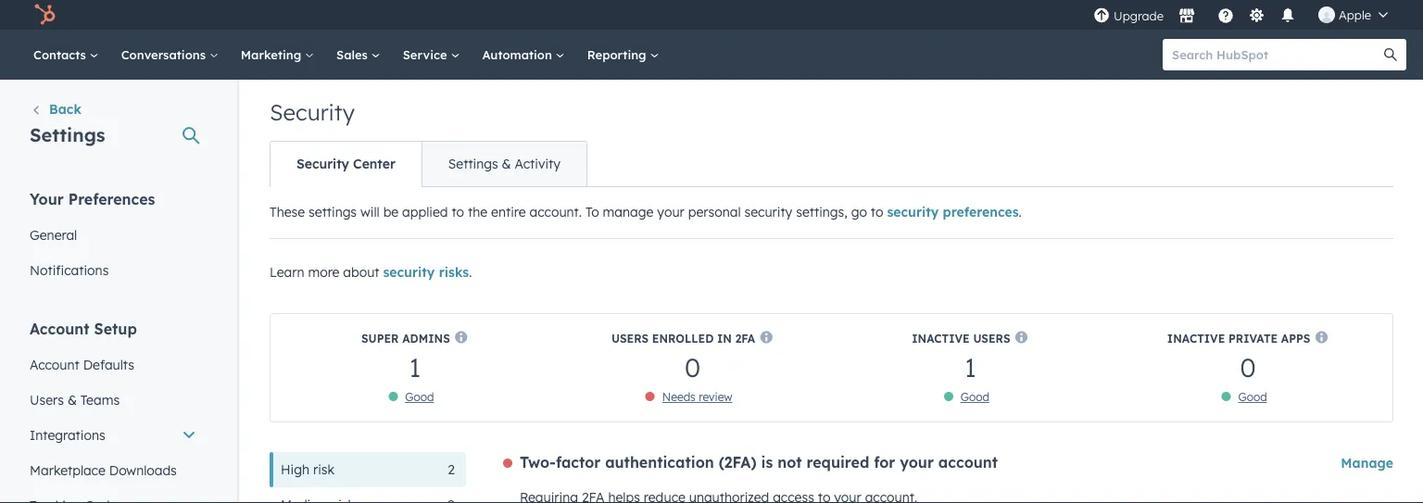 Task type: locate. For each thing, give the bounding box(es) containing it.
inactive
[[912, 331, 970, 345], [1167, 331, 1225, 345]]

factor
[[556, 453, 601, 472]]

good
[[405, 390, 434, 404], [961, 390, 989, 404], [1238, 390, 1267, 404]]

manage
[[603, 204, 654, 220]]

learn more about security risks .
[[270, 264, 472, 280]]

account
[[30, 319, 90, 338], [30, 356, 79, 372]]

1 down super admins
[[409, 351, 421, 383]]

automation
[[482, 47, 556, 62]]

sales
[[336, 47, 371, 62]]

0 vertical spatial security
[[270, 98, 355, 126]]

&
[[502, 156, 511, 172], [68, 391, 77, 408]]

settings for settings & activity
[[448, 156, 498, 172]]

notifications
[[30, 262, 109, 278]]

authentication
[[605, 453, 714, 472]]

security right go
[[887, 204, 939, 220]]

two-
[[520, 453, 556, 472]]

2 inactive from the left
[[1167, 331, 1225, 345]]

hubspot image
[[33, 4, 56, 26]]

& left the teams
[[68, 391, 77, 408]]

security up security center
[[270, 98, 355, 126]]

notifications image
[[1279, 8, 1296, 25]]

to left the
[[452, 204, 464, 220]]

these
[[270, 204, 305, 220]]

security center
[[296, 156, 395, 172]]

0 horizontal spatial users
[[30, 391, 64, 408]]

good button down private
[[1238, 390, 1267, 404]]

0 down private
[[1240, 351, 1256, 383]]

super
[[361, 331, 399, 345]]

back
[[49, 101, 81, 117]]

0 horizontal spatial 1
[[409, 351, 421, 383]]

1 vertical spatial settings
[[448, 156, 498, 172]]

0 horizontal spatial to
[[452, 204, 464, 220]]

0 vertical spatial &
[[502, 156, 511, 172]]

1 inactive from the left
[[912, 331, 970, 345]]

users for users & teams
[[30, 391, 64, 408]]

2 good from the left
[[961, 390, 989, 404]]

users for users enrolled in 2fa
[[612, 331, 649, 345]]

your preferences element
[[19, 189, 208, 288]]

upgrade
[[1114, 8, 1164, 24]]

Search HubSpot search field
[[1163, 39, 1390, 70]]

users
[[612, 331, 649, 345], [973, 331, 1010, 345], [30, 391, 64, 408]]

1 horizontal spatial 1
[[964, 351, 976, 383]]

menu
[[1091, 0, 1401, 30]]

0 horizontal spatial good button
[[405, 390, 434, 404]]

0 vertical spatial settings
[[30, 123, 105, 146]]

general
[[30, 227, 77, 243]]

& for account setup
[[68, 391, 77, 408]]

1 horizontal spatial 0
[[1240, 351, 1256, 383]]

security center link
[[271, 142, 421, 186]]

account setup element
[[19, 318, 208, 503]]

setup
[[94, 319, 137, 338]]

0
[[685, 351, 701, 383], [1240, 351, 1256, 383]]

inactive private apps
[[1167, 331, 1310, 345]]

1 horizontal spatial inactive
[[1167, 331, 1225, 345]]

0 horizontal spatial your
[[657, 204, 684, 220]]

downloads
[[109, 462, 177, 478]]

2 1 from the left
[[964, 351, 976, 383]]

your right manage
[[657, 204, 684, 220]]

0 horizontal spatial &
[[68, 391, 77, 408]]

& left the 'activity' at top
[[502, 156, 511, 172]]

2 good button from the left
[[961, 390, 989, 404]]

.
[[1019, 204, 1022, 220], [469, 264, 472, 280]]

1 horizontal spatial security
[[744, 204, 792, 220]]

account defaults
[[30, 356, 134, 372]]

manage button
[[1341, 452, 1393, 474]]

inactive users
[[912, 331, 1010, 345]]

to
[[585, 204, 599, 220]]

1 vertical spatial .
[[469, 264, 472, 280]]

security left the risks on the bottom
[[383, 264, 435, 280]]

1 down inactive users
[[964, 351, 976, 383]]

1 horizontal spatial users
[[612, 331, 649, 345]]

good down inactive users
[[961, 390, 989, 404]]

preferences
[[68, 189, 155, 208]]

2 horizontal spatial security
[[887, 204, 939, 220]]

settings up the
[[448, 156, 498, 172]]

2 account from the top
[[30, 356, 79, 372]]

0 horizontal spatial inactive
[[912, 331, 970, 345]]

not
[[777, 453, 802, 472]]

for
[[874, 453, 895, 472]]

users & teams
[[30, 391, 120, 408]]

hubspot link
[[22, 4, 69, 26]]

settings
[[309, 204, 357, 220]]

conversations
[[121, 47, 209, 62]]

1 good from the left
[[405, 390, 434, 404]]

good down private
[[1238, 390, 1267, 404]]

settings image
[[1248, 8, 1265, 25]]

security
[[270, 98, 355, 126], [296, 156, 349, 172]]

1 1 from the left
[[409, 351, 421, 383]]

1 vertical spatial account
[[30, 356, 79, 372]]

these settings will be applied to the entire account. to manage your personal security settings, go to security preferences .
[[270, 204, 1022, 220]]

1 good button from the left
[[405, 390, 434, 404]]

security up settings
[[296, 156, 349, 172]]

notifications button
[[1272, 0, 1304, 30]]

settings & activity link
[[421, 142, 586, 186]]

2 0 from the left
[[1240, 351, 1256, 383]]

1 account from the top
[[30, 319, 90, 338]]

service
[[403, 47, 451, 62]]

your
[[657, 204, 684, 220], [900, 453, 934, 472]]

about
[[343, 264, 379, 280]]

1 vertical spatial security
[[296, 156, 349, 172]]

1 horizontal spatial &
[[502, 156, 511, 172]]

apple
[[1339, 7, 1371, 22]]

settings down back
[[30, 123, 105, 146]]

security risks link
[[383, 264, 469, 280]]

account.
[[529, 204, 582, 220]]

inactive for 0
[[1167, 331, 1225, 345]]

0 horizontal spatial good
[[405, 390, 434, 404]]

marketing
[[241, 47, 305, 62]]

account for account setup
[[30, 319, 90, 338]]

0 horizontal spatial settings
[[30, 123, 105, 146]]

your right for at the bottom right
[[900, 453, 934, 472]]

navigation
[[270, 141, 587, 187]]

security
[[744, 204, 792, 220], [887, 204, 939, 220], [383, 264, 435, 280]]

1 horizontal spatial to
[[871, 204, 883, 220]]

1 horizontal spatial good
[[961, 390, 989, 404]]

security preferences link
[[887, 204, 1019, 220]]

1 horizontal spatial .
[[1019, 204, 1022, 220]]

1 0 from the left
[[685, 351, 701, 383]]

1 horizontal spatial settings
[[448, 156, 498, 172]]

risks
[[439, 264, 469, 280]]

1 vertical spatial &
[[68, 391, 77, 408]]

required
[[806, 453, 869, 472]]

help button
[[1210, 0, 1241, 30]]

1 horizontal spatial your
[[900, 453, 934, 472]]

to right go
[[871, 204, 883, 220]]

0 vertical spatial your
[[657, 204, 684, 220]]

1 horizontal spatial good button
[[961, 390, 989, 404]]

admins
[[402, 331, 450, 345]]

reporting
[[587, 47, 650, 62]]

good button down inactive users
[[961, 390, 989, 404]]

2 to from the left
[[871, 204, 883, 220]]

0 vertical spatial .
[[1019, 204, 1022, 220]]

0 horizontal spatial security
[[383, 264, 435, 280]]

1
[[409, 351, 421, 383], [964, 351, 976, 383]]

0 down the users enrolled in 2fa
[[685, 351, 701, 383]]

account up account defaults at the bottom left
[[30, 319, 90, 338]]

3 good from the left
[[1238, 390, 1267, 404]]

marketing link
[[230, 30, 325, 80]]

settings & activity
[[448, 156, 560, 172]]

& inside account setup element
[[68, 391, 77, 408]]

account up users & teams
[[30, 356, 79, 372]]

3 good button from the left
[[1238, 390, 1267, 404]]

2 horizontal spatial good button
[[1238, 390, 1267, 404]]

settings
[[30, 123, 105, 146], [448, 156, 498, 172]]

0 vertical spatial account
[[30, 319, 90, 338]]

high
[[281, 461, 309, 478]]

good button
[[405, 390, 434, 404], [961, 390, 989, 404], [1238, 390, 1267, 404]]

good button down admins
[[405, 390, 434, 404]]

security left settings,
[[744, 204, 792, 220]]

users inside account setup element
[[30, 391, 64, 408]]

1 vertical spatial your
[[900, 453, 934, 472]]

will
[[360, 204, 380, 220]]

0 horizontal spatial 0
[[685, 351, 701, 383]]

1 for users
[[964, 351, 976, 383]]

& inside navigation
[[502, 156, 511, 172]]

2 horizontal spatial good
[[1238, 390, 1267, 404]]

menu containing apple
[[1091, 0, 1401, 30]]

good down admins
[[405, 390, 434, 404]]

service link
[[392, 30, 471, 80]]

0 horizontal spatial .
[[469, 264, 472, 280]]

& for security
[[502, 156, 511, 172]]



Task type: vqa. For each thing, say whether or not it's contained in the screenshot.
right GOOD BUTTON
yes



Task type: describe. For each thing, give the bounding box(es) containing it.
marketplace
[[30, 462, 105, 478]]

apple button
[[1307, 0, 1399, 30]]

private
[[1229, 331, 1278, 345]]

activity
[[515, 156, 560, 172]]

2 horizontal spatial users
[[973, 331, 1010, 345]]

good for admins
[[405, 390, 434, 404]]

0 for enrolled
[[685, 351, 701, 383]]

1 for admins
[[409, 351, 421, 383]]

applied
[[402, 204, 448, 220]]

center
[[353, 156, 395, 172]]

marketplace downloads link
[[19, 453, 208, 488]]

sales link
[[325, 30, 392, 80]]

needs review
[[662, 390, 732, 404]]

enrolled
[[652, 331, 714, 345]]

marketplaces image
[[1178, 8, 1195, 25]]

account for account defaults
[[30, 356, 79, 372]]

automation link
[[471, 30, 576, 80]]

settings for settings
[[30, 123, 105, 146]]

conversations link
[[110, 30, 230, 80]]

risk
[[313, 461, 334, 478]]

users enrolled in 2fa
[[612, 331, 755, 345]]

needs
[[662, 390, 696, 404]]

teams
[[80, 391, 120, 408]]

your preferences
[[30, 189, 155, 208]]

learn
[[270, 264, 304, 280]]

two-factor authentication (2fa) is not required for your account
[[520, 453, 998, 472]]

the
[[468, 204, 487, 220]]

account
[[938, 453, 998, 472]]

account defaults link
[[19, 347, 208, 382]]

navigation containing security center
[[270, 141, 587, 187]]

marketplace downloads
[[30, 462, 177, 478]]

good for private
[[1238, 390, 1267, 404]]

good button for private
[[1238, 390, 1267, 404]]

good button for admins
[[405, 390, 434, 404]]

be
[[383, 204, 399, 220]]

2fa
[[735, 331, 755, 345]]

in
[[717, 331, 732, 345]]

high risk
[[281, 461, 334, 478]]

inactive for 1
[[912, 331, 970, 345]]

apps
[[1281, 331, 1310, 345]]

marketplaces button
[[1167, 0, 1206, 30]]

defaults
[[83, 356, 134, 372]]

manage
[[1341, 455, 1393, 471]]

preferences
[[943, 204, 1019, 220]]

security for security
[[270, 98, 355, 126]]

good button for users
[[961, 390, 989, 404]]

(2fa)
[[719, 453, 757, 472]]

good for users
[[961, 390, 989, 404]]

go
[[851, 204, 867, 220]]

back link
[[30, 100, 81, 122]]

users & teams link
[[19, 382, 208, 417]]

contacts link
[[22, 30, 110, 80]]

contacts
[[33, 47, 90, 62]]

1 to from the left
[[452, 204, 464, 220]]

more
[[308, 264, 340, 280]]

super admins
[[361, 331, 450, 345]]

integrations button
[[19, 417, 208, 453]]

settings link
[[1245, 5, 1268, 25]]

search button
[[1375, 39, 1406, 70]]

search image
[[1384, 48, 1397, 61]]

general link
[[19, 217, 208, 252]]

needs review button
[[662, 390, 732, 404]]

review
[[699, 390, 732, 404]]

account setup
[[30, 319, 137, 338]]

security for security center
[[296, 156, 349, 172]]

integrations
[[30, 427, 105, 443]]

your
[[30, 189, 64, 208]]

personal
[[688, 204, 741, 220]]

help image
[[1217, 8, 1234, 25]]

settings,
[[796, 204, 848, 220]]

0 for private
[[1240, 351, 1256, 383]]

reporting link
[[576, 30, 670, 80]]

notifications link
[[19, 252, 208, 288]]

upgrade image
[[1093, 8, 1110, 25]]

is
[[761, 453, 773, 472]]

entire
[[491, 204, 526, 220]]

bob builder image
[[1318, 6, 1335, 23]]



